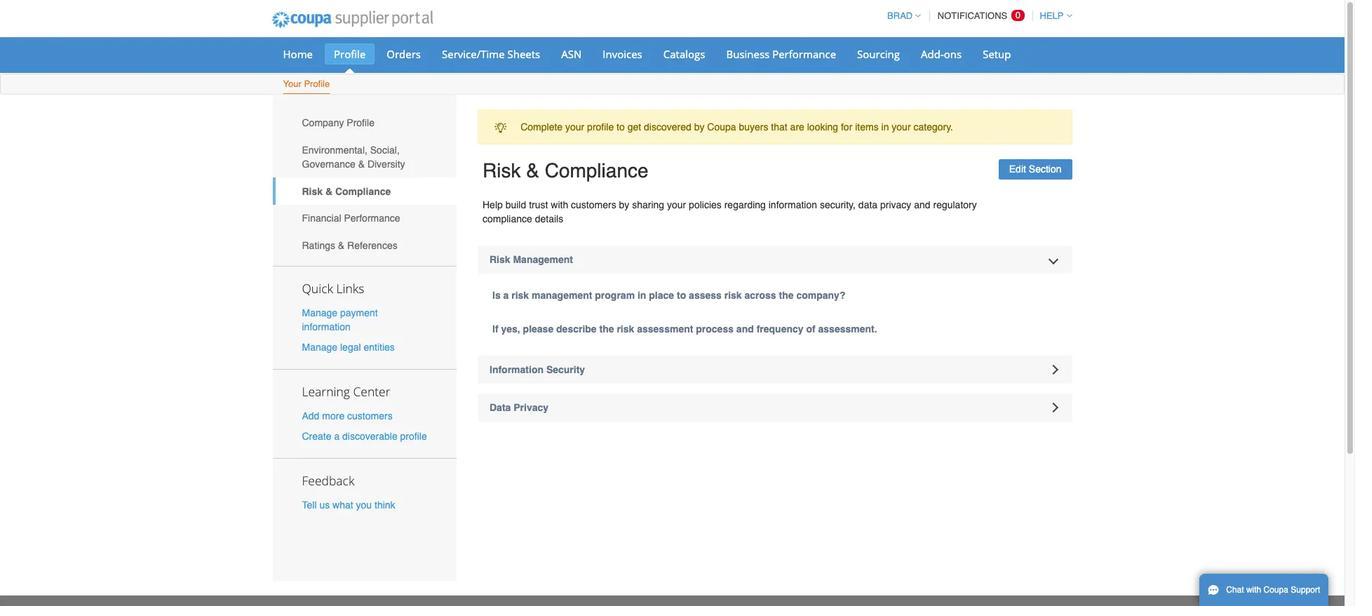 Task type: describe. For each thing, give the bounding box(es) containing it.
learning center
[[302, 383, 391, 400]]

support
[[1291, 585, 1321, 595]]

learning
[[302, 383, 350, 400]]

2 horizontal spatial your
[[892, 122, 911, 133]]

if
[[493, 323, 499, 335]]

looking
[[807, 122, 839, 133]]

quick
[[302, 280, 333, 297]]

privacy
[[514, 402, 549, 413]]

0 horizontal spatial risk & compliance
[[302, 186, 391, 197]]

invoices link
[[594, 44, 652, 65]]

to inside alert
[[617, 122, 625, 133]]

business
[[727, 47, 770, 61]]

2 horizontal spatial risk
[[725, 290, 742, 301]]

coupa inside button
[[1264, 585, 1289, 595]]

in inside alert
[[882, 122, 889, 133]]

privacy
[[881, 199, 912, 211]]

governance
[[302, 159, 356, 170]]

assessment.
[[819, 323, 878, 335]]

business performance link
[[717, 44, 846, 65]]

home
[[283, 47, 313, 61]]

information security heading
[[478, 356, 1073, 384]]

your inside help build trust with customers by sharing your policies regarding information security, data privacy and regulatory compliance details
[[667, 199, 686, 211]]

home link
[[274, 44, 322, 65]]

security
[[547, 364, 585, 375]]

help for help
[[1040, 11, 1064, 21]]

navigation containing notifications 0
[[881, 2, 1073, 29]]

get
[[628, 122, 641, 133]]

manage legal entities link
[[302, 342, 395, 353]]

entities
[[364, 342, 395, 353]]

tell us what you think button
[[302, 498, 395, 512]]

complete your profile to get discovered by coupa buyers that are looking for items in your category. alert
[[478, 109, 1073, 145]]

ratings
[[302, 240, 335, 251]]

data privacy
[[490, 402, 549, 413]]

service/time sheets
[[442, 47, 540, 61]]

by inside help build trust with customers by sharing your policies regarding information security, data privacy and regulatory compliance details
[[619, 199, 630, 211]]

add more customers link
[[302, 410, 393, 422]]

add-ons
[[921, 47, 962, 61]]

you
[[356, 500, 372, 511]]

risk management
[[490, 254, 573, 265]]

details
[[535, 213, 564, 225]]

company
[[302, 117, 344, 129]]

coupa supplier portal image
[[262, 2, 443, 37]]

company profile
[[302, 117, 375, 129]]

risk management button
[[478, 246, 1073, 274]]

your profile
[[283, 79, 330, 89]]

catalogs link
[[655, 44, 715, 65]]

category.
[[914, 122, 954, 133]]

service/time
[[442, 47, 505, 61]]

frequency
[[757, 323, 804, 335]]

& up trust
[[526, 160, 540, 182]]

business performance
[[727, 47, 836, 61]]

0 horizontal spatial risk
[[512, 290, 529, 301]]

security,
[[820, 199, 856, 211]]

invoices
[[603, 47, 643, 61]]

payment
[[340, 307, 378, 318]]

coupa inside alert
[[708, 122, 736, 133]]

ons
[[944, 47, 962, 61]]

section
[[1029, 164, 1062, 175]]

& down governance
[[326, 186, 333, 197]]

chat
[[1227, 585, 1245, 595]]

financial performance
[[302, 213, 400, 224]]

policies
[[689, 199, 722, 211]]

complete your profile to get discovered by coupa buyers that are looking for items in your category.
[[521, 122, 954, 133]]

management
[[513, 254, 573, 265]]

0 horizontal spatial your
[[566, 122, 585, 133]]

profile for your profile
[[304, 79, 330, 89]]

create a discoverable profile link
[[302, 431, 427, 442]]

a for is
[[504, 290, 509, 301]]

service/time sheets link
[[433, 44, 550, 65]]

1 horizontal spatial risk
[[617, 323, 635, 335]]

0 vertical spatial risk & compliance
[[483, 160, 649, 182]]

create
[[302, 431, 332, 442]]

items
[[856, 122, 879, 133]]

yes,
[[501, 323, 520, 335]]

1 vertical spatial profile
[[400, 431, 427, 442]]

& right ratings
[[338, 240, 345, 251]]

0 vertical spatial compliance
[[545, 160, 649, 182]]

are
[[791, 122, 805, 133]]

sourcing
[[858, 47, 900, 61]]

0 vertical spatial risk
[[483, 160, 521, 182]]

please
[[523, 323, 554, 335]]

risk & compliance link
[[273, 178, 457, 205]]

your
[[283, 79, 302, 89]]

management
[[532, 290, 593, 301]]

discovered
[[644, 122, 692, 133]]

information security
[[490, 364, 585, 375]]

add-
[[921, 47, 944, 61]]

with inside help build trust with customers by sharing your policies regarding information security, data privacy and regulatory compliance details
[[551, 199, 568, 211]]

notifications
[[938, 11, 1008, 21]]

compliance
[[483, 213, 532, 225]]

trust
[[529, 199, 548, 211]]

assess
[[689, 290, 722, 301]]

center
[[353, 383, 391, 400]]

place
[[649, 290, 674, 301]]

asn
[[562, 47, 582, 61]]

with inside button
[[1247, 585, 1262, 595]]

program
[[595, 290, 635, 301]]

describe
[[556, 323, 597, 335]]

1 vertical spatial and
[[737, 323, 754, 335]]

us
[[320, 500, 330, 511]]



Task type: vqa. For each thing, say whether or not it's contained in the screenshot.
the bottommost the financial performance
no



Task type: locate. For each thing, give the bounding box(es) containing it.
0 vertical spatial profile
[[587, 122, 614, 133]]

1 vertical spatial information
[[302, 321, 351, 332]]

sheets
[[508, 47, 540, 61]]

a right is
[[504, 290, 509, 301]]

1 vertical spatial to
[[677, 290, 686, 301]]

more
[[322, 410, 345, 422]]

help up compliance
[[483, 199, 503, 211]]

legal
[[340, 342, 361, 353]]

with up details
[[551, 199, 568, 211]]

orders
[[387, 47, 421, 61]]

your profile link
[[282, 76, 331, 94]]

your right sharing
[[667, 199, 686, 211]]

profile down coupa supplier portal image
[[334, 47, 366, 61]]

risk right is
[[512, 290, 529, 301]]

1 horizontal spatial by
[[694, 122, 705, 133]]

manage legal entities
[[302, 342, 395, 353]]

&
[[358, 159, 365, 170], [526, 160, 540, 182], [326, 186, 333, 197], [338, 240, 345, 251]]

profile for company profile
[[347, 117, 375, 129]]

1 vertical spatial profile
[[304, 79, 330, 89]]

0 horizontal spatial in
[[638, 290, 647, 301]]

1 vertical spatial performance
[[344, 213, 400, 224]]

1 horizontal spatial coupa
[[1264, 585, 1289, 595]]

0 vertical spatial to
[[617, 122, 625, 133]]

think
[[375, 500, 395, 511]]

0 vertical spatial by
[[694, 122, 705, 133]]

profile up environmental, social, governance & diversity link at the top left
[[347, 117, 375, 129]]

help for help build trust with customers by sharing your policies regarding information security, data privacy and regulatory compliance details
[[483, 199, 503, 211]]

0 horizontal spatial the
[[600, 323, 614, 335]]

risk & compliance
[[483, 160, 649, 182], [302, 186, 391, 197]]

information
[[769, 199, 817, 211], [302, 321, 351, 332]]

regarding
[[725, 199, 766, 211]]

environmental, social, governance & diversity
[[302, 145, 405, 170]]

build
[[506, 199, 526, 211]]

discoverable
[[342, 431, 398, 442]]

1 vertical spatial risk & compliance
[[302, 186, 391, 197]]

in left place
[[638, 290, 647, 301]]

1 horizontal spatial your
[[667, 199, 686, 211]]

with
[[551, 199, 568, 211], [1247, 585, 1262, 595]]

and right process
[[737, 323, 754, 335]]

add more customers
[[302, 410, 393, 422]]

performance for business performance
[[773, 47, 836, 61]]

and
[[914, 199, 931, 211], [737, 323, 754, 335]]

by right discovered
[[694, 122, 705, 133]]

company?
[[797, 290, 846, 301]]

risk up is
[[490, 254, 511, 265]]

risk up financial
[[302, 186, 323, 197]]

ratings & references link
[[273, 232, 457, 259]]

0 vertical spatial help
[[1040, 11, 1064, 21]]

risk left across
[[725, 290, 742, 301]]

compliance down get
[[545, 160, 649, 182]]

manage payment information
[[302, 307, 378, 332]]

risk down program
[[617, 323, 635, 335]]

profile inside company profile link
[[347, 117, 375, 129]]

0 vertical spatial in
[[882, 122, 889, 133]]

environmental,
[[302, 145, 368, 156]]

information security button
[[478, 356, 1073, 384]]

0 vertical spatial the
[[779, 290, 794, 301]]

manage inside manage payment information
[[302, 307, 338, 318]]

0 horizontal spatial profile
[[400, 431, 427, 442]]

1 horizontal spatial a
[[504, 290, 509, 301]]

tell
[[302, 500, 317, 511]]

1 horizontal spatial performance
[[773, 47, 836, 61]]

and right privacy
[[914, 199, 931, 211]]

1 vertical spatial the
[[600, 323, 614, 335]]

risk & compliance up financial performance
[[302, 186, 391, 197]]

manage for manage payment information
[[302, 307, 338, 318]]

asn link
[[552, 44, 591, 65]]

information up manage legal entities link
[[302, 321, 351, 332]]

1 vertical spatial by
[[619, 199, 630, 211]]

1 horizontal spatial and
[[914, 199, 931, 211]]

0 vertical spatial coupa
[[708, 122, 736, 133]]

manage left legal
[[302, 342, 338, 353]]

links
[[336, 280, 364, 297]]

profile left get
[[587, 122, 614, 133]]

0 horizontal spatial information
[[302, 321, 351, 332]]

help
[[1040, 11, 1064, 21], [483, 199, 503, 211]]

0 horizontal spatial with
[[551, 199, 568, 211]]

0 horizontal spatial customers
[[347, 410, 393, 422]]

data privacy heading
[[478, 394, 1073, 422]]

0 horizontal spatial compliance
[[335, 186, 391, 197]]

a for create
[[334, 431, 340, 442]]

& left "diversity" on the top left of the page
[[358, 159, 365, 170]]

0 horizontal spatial and
[[737, 323, 754, 335]]

coupa left buyers
[[708, 122, 736, 133]]

performance right business on the right
[[773, 47, 836, 61]]

and inside help build trust with customers by sharing your policies regarding information security, data privacy and regulatory compliance details
[[914, 199, 931, 211]]

1 vertical spatial coupa
[[1264, 585, 1289, 595]]

information inside help build trust with customers by sharing your policies regarding information security, data privacy and regulatory compliance details
[[769, 199, 817, 211]]

assessment
[[637, 323, 694, 335]]

create a discoverable profile
[[302, 431, 427, 442]]

performance up the references
[[344, 213, 400, 224]]

0
[[1016, 10, 1021, 20]]

profile link
[[325, 44, 375, 65]]

that
[[771, 122, 788, 133]]

your right complete
[[566, 122, 585, 133]]

your
[[566, 122, 585, 133], [892, 122, 911, 133], [667, 199, 686, 211]]

to left get
[[617, 122, 625, 133]]

sourcing link
[[848, 44, 909, 65]]

& inside environmental, social, governance & diversity
[[358, 159, 365, 170]]

help build trust with customers by sharing your policies regarding information security, data privacy and regulatory compliance details
[[483, 199, 977, 225]]

2 manage from the top
[[302, 342, 338, 353]]

0 vertical spatial information
[[769, 199, 817, 211]]

data
[[859, 199, 878, 211]]

0 horizontal spatial help
[[483, 199, 503, 211]]

risk up build
[[483, 160, 521, 182]]

customers
[[571, 199, 617, 211], [347, 410, 393, 422]]

add-ons link
[[912, 44, 971, 65]]

brad link
[[881, 11, 922, 21]]

with right chat
[[1247, 585, 1262, 595]]

add
[[302, 410, 320, 422]]

1 vertical spatial in
[[638, 290, 647, 301]]

feedback
[[302, 472, 355, 489]]

risk & compliance up trust
[[483, 160, 649, 182]]

0 vertical spatial performance
[[773, 47, 836, 61]]

0 horizontal spatial performance
[[344, 213, 400, 224]]

what
[[333, 500, 353, 511]]

coupa
[[708, 122, 736, 133], [1264, 585, 1289, 595]]

1 vertical spatial customers
[[347, 410, 393, 422]]

1 horizontal spatial information
[[769, 199, 817, 211]]

performance
[[773, 47, 836, 61], [344, 213, 400, 224]]

1 vertical spatial manage
[[302, 342, 338, 353]]

profile right discoverable
[[400, 431, 427, 442]]

0 vertical spatial a
[[504, 290, 509, 301]]

1 horizontal spatial in
[[882, 122, 889, 133]]

edit
[[1010, 164, 1027, 175]]

1 vertical spatial risk
[[302, 186, 323, 197]]

1 vertical spatial a
[[334, 431, 340, 442]]

customers up discoverable
[[347, 410, 393, 422]]

navigation
[[881, 2, 1073, 29]]

sharing
[[632, 199, 665, 211]]

0 vertical spatial profile
[[334, 47, 366, 61]]

1 horizontal spatial profile
[[587, 122, 614, 133]]

0 vertical spatial customers
[[571, 199, 617, 211]]

2 vertical spatial profile
[[347, 117, 375, 129]]

a
[[504, 290, 509, 301], [334, 431, 340, 442]]

0 horizontal spatial by
[[619, 199, 630, 211]]

for
[[841, 122, 853, 133]]

2 vertical spatial risk
[[490, 254, 511, 265]]

is
[[493, 290, 501, 301]]

risk inside dropdown button
[[490, 254, 511, 265]]

environmental, social, governance & diversity link
[[273, 137, 457, 178]]

1 horizontal spatial compliance
[[545, 160, 649, 182]]

brad
[[888, 11, 913, 21]]

1 horizontal spatial risk & compliance
[[483, 160, 649, 182]]

risk management heading
[[478, 246, 1073, 274]]

1 vertical spatial with
[[1247, 585, 1262, 595]]

financial
[[302, 213, 341, 224]]

the right across
[[779, 290, 794, 301]]

setup
[[983, 47, 1012, 61]]

1 vertical spatial compliance
[[335, 186, 391, 197]]

1 horizontal spatial to
[[677, 290, 686, 301]]

manage down quick
[[302, 307, 338, 318]]

0 vertical spatial and
[[914, 199, 931, 211]]

help inside help build trust with customers by sharing your policies regarding information security, data privacy and regulatory compliance details
[[483, 199, 503, 211]]

by
[[694, 122, 705, 133], [619, 199, 630, 211]]

1 manage from the top
[[302, 307, 338, 318]]

manage payment information link
[[302, 307, 378, 332]]

1 horizontal spatial the
[[779, 290, 794, 301]]

0 horizontal spatial to
[[617, 122, 625, 133]]

1 horizontal spatial help
[[1040, 11, 1064, 21]]

profile
[[587, 122, 614, 133], [400, 431, 427, 442]]

if yes, please describe the risk assessment process and frequency of assessment.
[[493, 323, 878, 335]]

information
[[490, 364, 544, 375]]

edit section link
[[999, 160, 1073, 180]]

in right items
[[882, 122, 889, 133]]

1 horizontal spatial with
[[1247, 585, 1262, 595]]

compliance up 'financial performance' link
[[335, 186, 391, 197]]

customers inside help build trust with customers by sharing your policies regarding information security, data privacy and regulatory compliance details
[[571, 199, 617, 211]]

tell us what you think
[[302, 500, 395, 511]]

0 vertical spatial manage
[[302, 307, 338, 318]]

information left security,
[[769, 199, 817, 211]]

complete
[[521, 122, 563, 133]]

performance for financial performance
[[344, 213, 400, 224]]

1 horizontal spatial customers
[[571, 199, 617, 211]]

profile
[[334, 47, 366, 61], [304, 79, 330, 89], [347, 117, 375, 129]]

0 horizontal spatial a
[[334, 431, 340, 442]]

manage
[[302, 307, 338, 318], [302, 342, 338, 353]]

to right place
[[677, 290, 686, 301]]

manage for manage legal entities
[[302, 342, 338, 353]]

the right the describe
[[600, 323, 614, 335]]

profile inside alert
[[587, 122, 614, 133]]

process
[[696, 323, 734, 335]]

notifications 0
[[938, 10, 1021, 21]]

0 horizontal spatial coupa
[[708, 122, 736, 133]]

customers left sharing
[[571, 199, 617, 211]]

data
[[490, 402, 511, 413]]

coupa left support
[[1264, 585, 1289, 595]]

references
[[347, 240, 398, 251]]

information inside manage payment information
[[302, 321, 351, 332]]

your left category.
[[892, 122, 911, 133]]

profile right 'your' on the left top
[[304, 79, 330, 89]]

by left sharing
[[619, 199, 630, 211]]

chat with coupa support
[[1227, 585, 1321, 595]]

profile inside profile link
[[334, 47, 366, 61]]

a right create
[[334, 431, 340, 442]]

by inside alert
[[694, 122, 705, 133]]

help right 0
[[1040, 11, 1064, 21]]

0 vertical spatial with
[[551, 199, 568, 211]]

company profile link
[[273, 109, 457, 137]]

profile inside your profile link
[[304, 79, 330, 89]]

across
[[745, 290, 777, 301]]

1 vertical spatial help
[[483, 199, 503, 211]]



